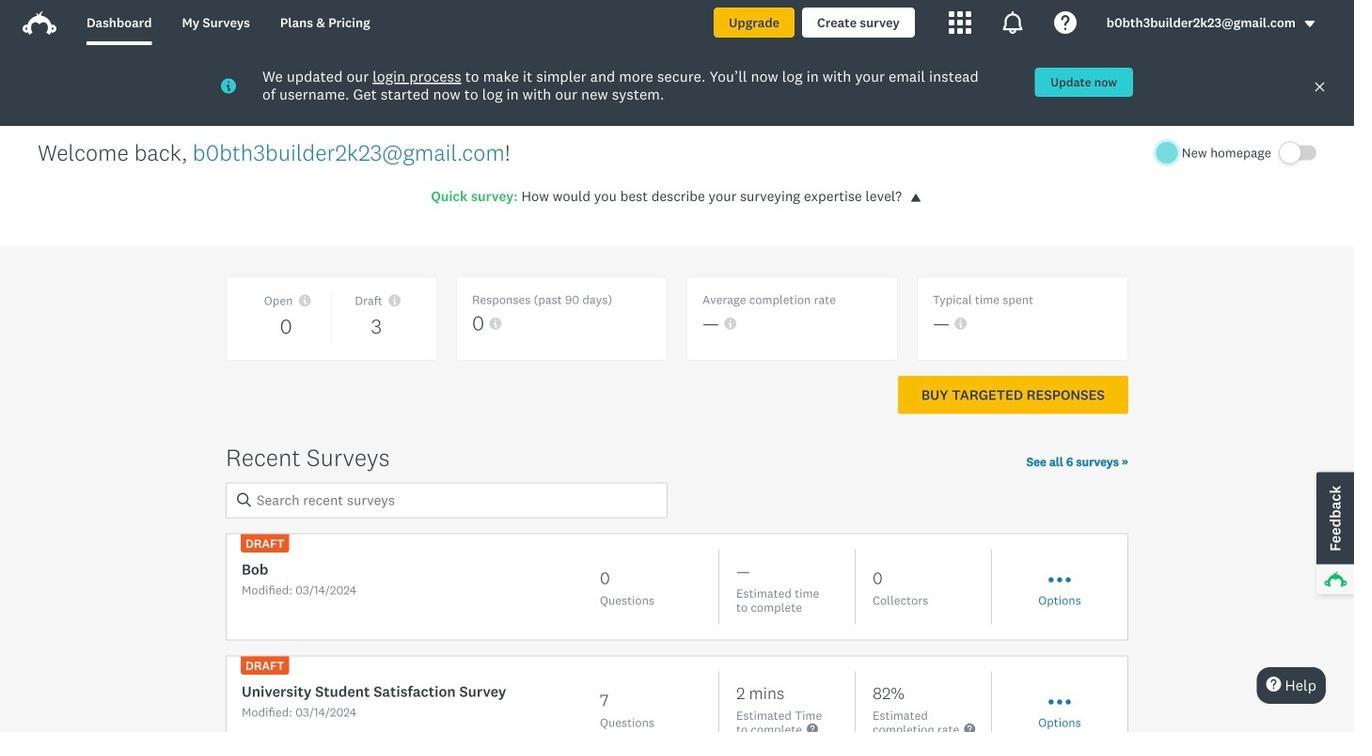 Task type: describe. For each thing, give the bounding box(es) containing it.
2 products icon image from the left
[[1002, 11, 1024, 34]]

x image
[[1314, 81, 1327, 93]]



Task type: locate. For each thing, give the bounding box(es) containing it.
1 products icon image from the left
[[949, 11, 972, 34]]

help icon image
[[1055, 11, 1077, 34]]

None field
[[226, 483, 668, 519]]

1 horizontal spatial products icon image
[[1002, 11, 1024, 34]]

products icon image
[[949, 11, 972, 34], [1002, 11, 1024, 34]]

dropdown arrow image
[[1304, 17, 1317, 31]]

surveymonkey logo image
[[23, 11, 56, 35]]

Search recent surveys text field
[[226, 483, 668, 519]]

0 horizontal spatial products icon image
[[949, 11, 972, 34]]



